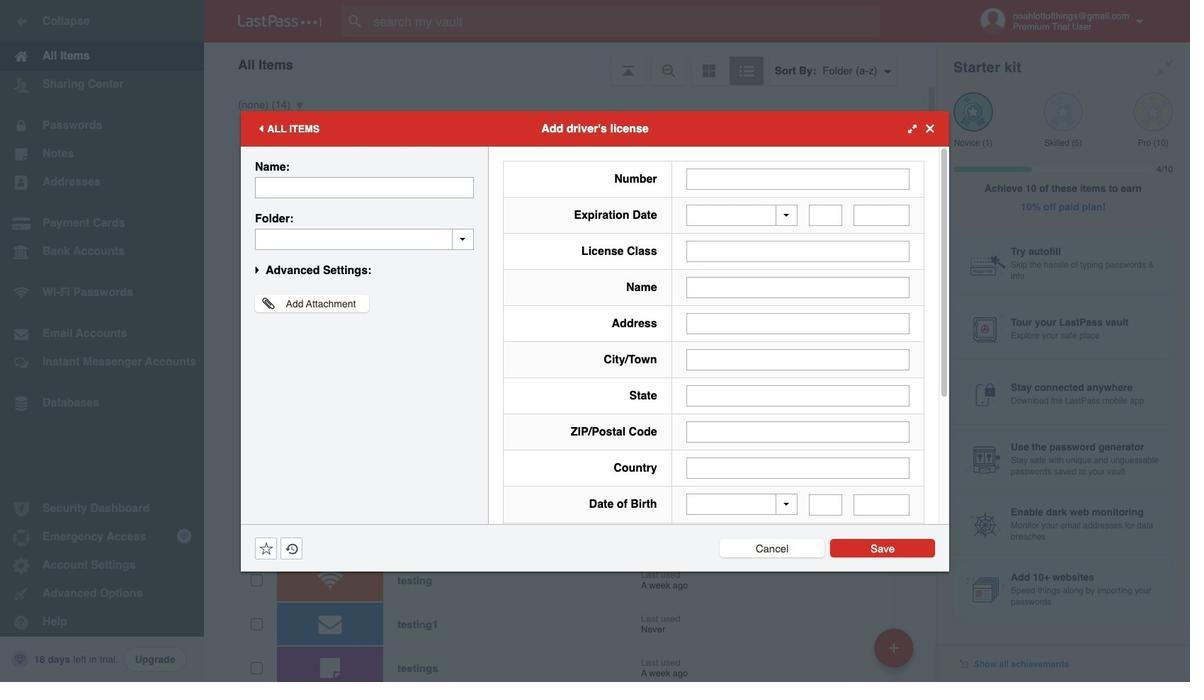 Task type: locate. For each thing, give the bounding box(es) containing it.
dialog
[[241, 111, 949, 682]]

search my vault text field
[[341, 6, 908, 37]]

None text field
[[809, 205, 843, 226], [686, 313, 910, 334], [686, 349, 910, 371], [686, 385, 910, 407], [686, 422, 910, 443], [686, 458, 910, 479], [809, 494, 843, 515], [809, 205, 843, 226], [686, 313, 910, 334], [686, 349, 910, 371], [686, 385, 910, 407], [686, 422, 910, 443], [686, 458, 910, 479], [809, 494, 843, 515]]

None text field
[[686, 168, 910, 190], [255, 177, 474, 198], [854, 205, 910, 226], [255, 228, 474, 250], [686, 241, 910, 262], [686, 277, 910, 298], [854, 494, 910, 515], [686, 168, 910, 190], [255, 177, 474, 198], [854, 205, 910, 226], [255, 228, 474, 250], [686, 241, 910, 262], [686, 277, 910, 298], [854, 494, 910, 515]]

vault options navigation
[[204, 43, 937, 85]]

Search search field
[[341, 6, 908, 37]]



Task type: describe. For each thing, give the bounding box(es) containing it.
lastpass image
[[238, 15, 322, 28]]

main navigation navigation
[[0, 0, 204, 682]]

new item navigation
[[869, 624, 922, 682]]

new item image
[[889, 643, 899, 653]]



